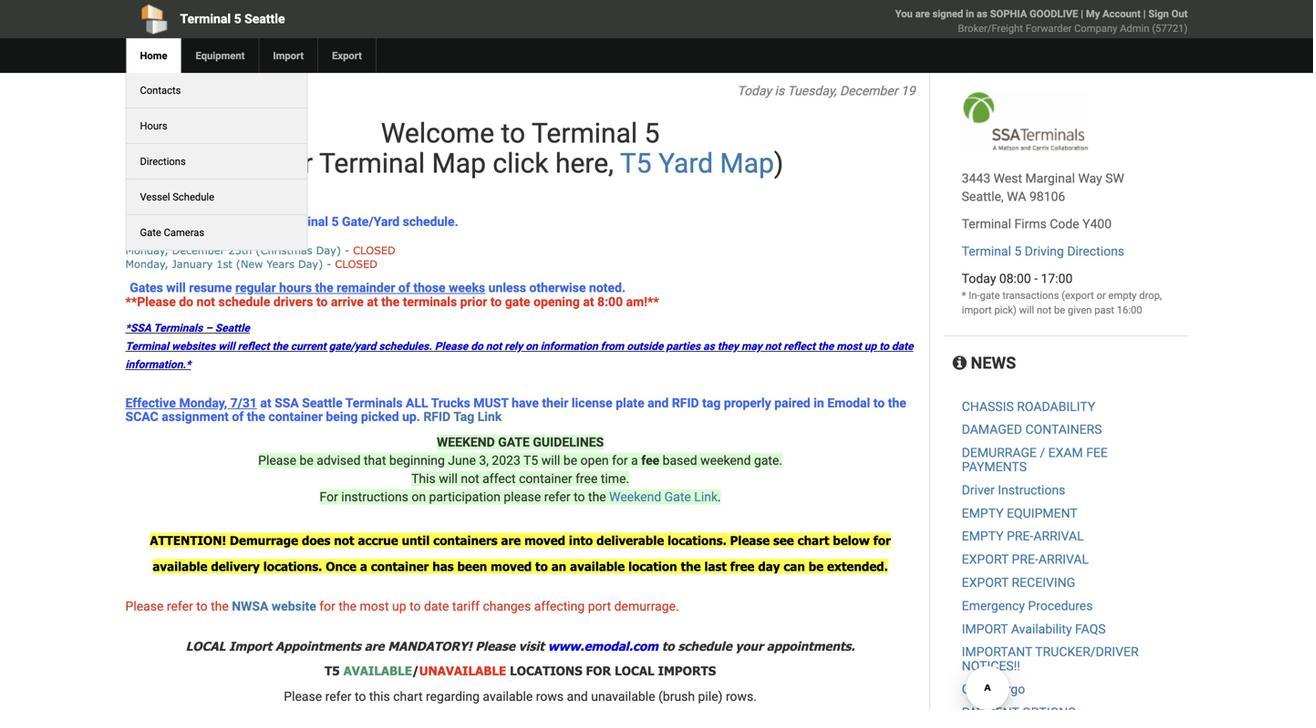 Task type: describe. For each thing, give the bounding box(es) containing it.
the left ssa
[[247, 410, 265, 425]]

5 inside terminal 5 seattle link
[[234, 11, 241, 26]]

seattle,
[[962, 189, 1004, 204]]

gate inside 'link'
[[140, 227, 161, 238]]

forwarder
[[1026, 22, 1072, 34]]

not right may
[[765, 340, 781, 353]]

fee
[[641, 453, 660, 468]]

welcome
[[381, 117, 494, 150]]

based
[[663, 453, 697, 468]]

schedules.
[[379, 340, 432, 353]]

oog
[[962, 682, 988, 697]]

today is tuesday, december 19
[[737, 83, 915, 98]]

may
[[741, 340, 762, 353]]

west
[[994, 171, 1022, 186]]

regarding
[[426, 689, 480, 704]]

www.emodal.com
[[548, 639, 658, 654]]

1 vertical spatial arrival
[[1039, 552, 1089, 567]]

welcome to terminal 5 (for terminal map click here, t5 yard map )
[[257, 117, 784, 180]]

2 vertical spatial monday,
[[179, 396, 227, 411]]

be left the advised
[[300, 453, 314, 468]]

the right emodal
[[888, 396, 906, 411]]

emergency procedures link
[[962, 599, 1093, 614]]

june
[[448, 453, 476, 468]]

schedule inside gates will resume regular hours the remainder of those weeks unless otherwise noted. **please do not schedule drivers to arrive at the terminals prior to gate opening at 8:00 am!**
[[218, 295, 270, 310]]

those
[[413, 281, 446, 296]]

1 vertical spatial schedule
[[678, 639, 732, 654]]

www.emodal.com link
[[548, 639, 658, 654]]

1 export from the top
[[962, 552, 1009, 567]]

1 horizontal spatial -
[[345, 244, 349, 257]]

container inside at ssa seattle terminals all trucks must have their license plate and rfid tag properly paired in emodal to the scac assignment of the container being picked up.
[[268, 410, 323, 425]]

of inside at ssa seattle terminals all trucks must have their license plate and rfid tag properly paired in emodal to the scac assignment of the container being picked up.
[[232, 410, 244, 425]]

plate
[[616, 396, 644, 411]]

0 vertical spatial locations.
[[668, 533, 727, 548]]

import link
[[258, 38, 317, 73]]

appointments.
[[767, 639, 855, 654]]

2023
[[492, 453, 521, 468]]

2 | from the left
[[1143, 8, 1146, 20]]

0 horizontal spatial /
[[412, 663, 419, 678]]

weekend
[[437, 435, 495, 450]]

years
[[267, 258, 295, 271]]

a inside weekend gate guidelines please be advised that beginning june 3, 2023 t5 will be open for a fee based weekend gate. this will not affect container free time. for instructions on participation please refer to the weekend gate link .
[[631, 453, 638, 468]]

1 horizontal spatial december
[[840, 83, 898, 98]]

this
[[411, 472, 436, 487]]

0 vertical spatial closed
[[353, 244, 396, 257]]

2 horizontal spatial at
[[583, 295, 594, 310]]

unavailable
[[591, 689, 655, 704]]

weekend gate link link
[[609, 490, 718, 505]]

(brush
[[658, 689, 695, 704]]

rely
[[505, 340, 523, 353]]

gate cameras
[[140, 227, 204, 238]]

on inside *ssa terminals – seattle terminal websites will reflect the current gate/yard schedules. please do not rely on information from outside parties as they may not reflect the most up to date information.*
[[526, 340, 538, 353]]

information.*
[[125, 358, 191, 371]]

0 horizontal spatial local
[[186, 639, 225, 654]]

the right hours
[[315, 281, 333, 296]]

to inside attention! demurrage does not accrue until containers are moved into deliverable locations. please see chart below for available delivery locations. once a container has been moved to an available location the last free day can be extended.
[[535, 559, 548, 574]]

most inside *ssa terminals – seattle terminal websites will reflect the current gate/yard schedules. please do not rely on information from outside parties as they may not reflect the most up to date information.*
[[837, 340, 862, 353]]

day
[[758, 559, 780, 574]]

and inside at ssa seattle terminals all trucks must have their license plate and rfid tag properly paired in emodal to the scac assignment of the container being picked up.
[[648, 396, 669, 411]]

equipment
[[196, 50, 245, 62]]

2 empty from the top
[[962, 529, 1004, 544]]

container inside attention! demurrage does not accrue until containers are moved into deliverable locations. please see chart below for available delivery locations. once a container has been moved to an available location the last free day can be extended.
[[371, 559, 429, 574]]

important
[[962, 645, 1032, 660]]

1 | from the left
[[1081, 8, 1083, 20]]

at ssa seattle terminals all trucks must have their license plate and rfid tag properly paired in emodal to the scac assignment of the container being picked up.
[[125, 396, 906, 425]]

tuesday,
[[787, 83, 837, 98]]

important trucker/driver notices!! link
[[962, 645, 1139, 674]]

are inside attention! demurrage does not accrue until containers are moved into deliverable locations. please see chart below for available delivery locations. once a container has been moved to an available location the last free day can be extended.
[[501, 533, 521, 548]]

rfid inside at ssa seattle terminals all trucks must have their license plate and rfid tag properly paired in emodal to the scac assignment of the container being picked up.
[[672, 396, 699, 411]]

0 horizontal spatial rfid
[[423, 410, 451, 425]]

containers
[[1025, 422, 1102, 437]]

receiving
[[1012, 575, 1075, 590]]

wa
[[1007, 189, 1026, 204]]

the left nwsa
[[211, 599, 229, 614]]

noted.
[[589, 281, 626, 296]]

opening
[[534, 295, 580, 310]]

as inside *ssa terminals – seattle terminal websites will reflect the current gate/yard schedules. please do not rely on information from outside parties as they may not reflect the most up to date information.*
[[703, 340, 715, 353]]

1 vertical spatial up
[[392, 599, 406, 614]]

0 horizontal spatial available
[[153, 559, 207, 574]]

drivers
[[273, 295, 313, 310]]

5 left driving
[[1014, 244, 1022, 259]]

all
[[406, 396, 428, 411]]

availability
[[1011, 622, 1072, 637]]

broker/freight
[[958, 22, 1023, 34]]

transactions
[[1003, 290, 1059, 301]]

as inside you are signed in as sophia goodlive | my account | sign out broker/freight forwarder company admin (57721)
[[977, 8, 988, 20]]

today for today                                                                                                                                                                                                                                                                                                                                                                                                                                                                                                                                                                                                                                                                                                           08:00 - 17:00 * in-gate transactions (export or empty drop, import pick) will not be given past 16:00
[[962, 271, 996, 286]]

guidelines
[[533, 435, 604, 450]]

please down vessel in the left top of the page
[[125, 214, 164, 229]]

december inside monday, december 25th (christmas day) - closed monday, january 1st (new years day) - closed
[[172, 244, 225, 257]]

visit
[[519, 639, 544, 654]]

empty equipment link
[[962, 506, 1078, 521]]

rfid tag link
[[423, 410, 505, 425]]

refer for please refer to this chart regarding available rows and unavailable (brush pile) rows.
[[325, 689, 352, 704]]

1 vertical spatial pre-
[[1012, 552, 1039, 567]]

driver instructions link
[[962, 483, 1066, 498]]

tag
[[453, 410, 474, 425]]

picked
[[361, 410, 399, 425]]

you
[[895, 8, 913, 20]]

1 horizontal spatial available
[[483, 689, 533, 704]]

sign out link
[[1149, 8, 1188, 20]]

0 vertical spatial link
[[478, 410, 502, 425]]

parties
[[666, 340, 701, 353]]

gate
[[498, 435, 530, 450]]

export receiving link
[[962, 575, 1075, 590]]

0 vertical spatial day)
[[316, 244, 341, 257]]

chart inside attention! demurrage does not accrue until containers are moved into deliverable locations. please see chart below for available delivery locations. once a container has been moved to an available location the last free day can be extended.
[[798, 533, 829, 548]]

information
[[541, 340, 598, 353]]

prior
[[460, 295, 487, 310]]

demurrage / exam fee payments link
[[962, 446, 1108, 475]]

to inside at ssa seattle terminals all trucks must have their license plate and rfid tag properly paired in emodal to the scac assignment of the container being picked up.
[[873, 396, 885, 411]]

vessel schedule
[[140, 191, 214, 203]]

below
[[833, 533, 870, 548]]

yard
[[658, 147, 713, 180]]

the inside weekend gate guidelines please be advised that beginning june 3, 2023 t5 will be open for a fee based weekend gate. this will not affect container free time. for instructions on participation please refer to the weekend gate link .
[[588, 490, 606, 505]]

home link
[[125, 38, 181, 73]]

1 horizontal spatial local
[[615, 663, 654, 678]]

0 horizontal spatial t5
[[325, 663, 340, 678]]

driving
[[1025, 244, 1064, 259]]

the up emodal
[[818, 340, 834, 353]]

otherwise
[[529, 281, 586, 296]]

monday, december 25th (christmas day) - closed monday, january 1st (new years day) - closed
[[125, 244, 396, 271]]

0 horizontal spatial directions
[[140, 155, 186, 167]]

mandatory!
[[388, 639, 472, 654]]

not inside gates will resume regular hours the remainder of those weeks unless otherwise noted. **please do not schedule drivers to arrive at the terminals prior to gate opening at 8:00 am!**
[[197, 295, 215, 310]]

refer inside weekend gate guidelines please be advised that beginning june 3, 2023 t5 will be open for a fee based weekend gate. this will not affect container free time. for instructions on participation please refer to the weekend gate link .
[[544, 490, 571, 505]]

damaged
[[962, 422, 1022, 437]]

chassis roadability link
[[962, 399, 1095, 414]]

you are signed in as sophia goodlive | my account | sign out broker/freight forwarder company admin (57721)
[[895, 8, 1188, 34]]

1 vertical spatial day)
[[298, 258, 323, 271]]

5 inside welcome to terminal 5 (for terminal map click here, t5 yard map )
[[644, 117, 660, 150]]

seattle inside *ssa terminals – seattle terminal websites will reflect the current gate/yard schedules. please do not rely on information from outside parties as they may not reflect the most up to date information.*
[[215, 322, 250, 335]]

19
[[901, 83, 915, 98]]

1 vertical spatial closed
[[335, 258, 378, 271]]

has
[[432, 559, 454, 574]]

2 reflect from the left
[[784, 340, 815, 353]]

will down guidelines
[[541, 453, 560, 468]]

demurrage
[[230, 533, 298, 548]]

0 horizontal spatial for
[[319, 599, 336, 614]]

deliverable
[[597, 533, 664, 548]]

1 vertical spatial moved
[[491, 559, 532, 574]]

nwsa website link
[[232, 599, 316, 614]]

0 vertical spatial arrival
[[1034, 529, 1084, 544]]

note
[[167, 214, 193, 229]]

a inside attention! demurrage does not accrue until containers are moved into deliverable locations. please see chart below for available delivery locations. once a container has been moved to an available location the last free day can be extended.
[[360, 559, 367, 574]]

please inside attention! demurrage does not accrue until containers are moved into deliverable locations. please see chart below for available delivery locations. once a container has been moved to an available location the last free day can be extended.
[[730, 533, 770, 548]]

empty pre-arrival link
[[962, 529, 1084, 544]]

0 horizontal spatial date
[[424, 599, 449, 614]]

gate cameras link
[[126, 215, 218, 250]]

changes
[[483, 599, 531, 614]]

terminals inside at ssa seattle terminals all trucks must have their license plate and rfid tag properly paired in emodal to the scac assignment of the container being picked up.
[[345, 396, 403, 411]]

1 vertical spatial directions
[[1067, 244, 1125, 259]]

please up t5 available / unavailable locations for local imports
[[476, 639, 515, 654]]

time.
[[601, 472, 629, 487]]

here,
[[555, 147, 614, 180]]

rfid tag link link
[[423, 410, 505, 425]]

1 vertical spatial locations.
[[263, 559, 322, 574]]

not left the rely
[[486, 340, 502, 353]]

the right 'note'
[[196, 214, 215, 229]]

in-
[[969, 290, 980, 301]]

at inside at ssa seattle terminals all trucks must have their license plate and rfid tag properly paired in emodal to the scac assignment of the container being picked up.
[[260, 396, 271, 411]]

do inside *ssa terminals – seattle terminal websites will reflect the current gate/yard schedules. please do not rely on information from outside parties as they may not reflect the most up to date information.*
[[471, 340, 483, 353]]



Task type: locate. For each thing, give the bounding box(es) containing it.
1 vertical spatial on
[[412, 490, 426, 505]]

code
[[1050, 217, 1079, 232]]

will right "websites" at top
[[218, 340, 235, 353]]

gate inside weekend gate guidelines please be advised that beginning june 3, 2023 t5 will be open for a fee based weekend gate. this will not affect container free time. for instructions on participation please refer to the weekend gate link .
[[665, 490, 691, 505]]

0 vertical spatial terminals
[[154, 322, 203, 335]]

the left terminals
[[381, 295, 400, 310]]

please down appointments
[[284, 689, 322, 704]]

info circle image
[[953, 355, 967, 371]]

your
[[736, 639, 763, 654]]

scac
[[125, 410, 158, 425]]

1 horizontal spatial terminals
[[345, 396, 403, 411]]

upcoming
[[218, 214, 275, 229]]

terminal 5 seattle link
[[125, 0, 552, 38]]

firms
[[1014, 217, 1047, 232]]

5 right 'here,'
[[644, 117, 660, 150]]

out
[[1172, 8, 1188, 20]]

not inside attention! demurrage does not accrue until containers are moved into deliverable locations. please see chart below for available delivery locations. once a container has been moved to an available location the last free day can be extended.
[[334, 533, 354, 548]]

terminal 5 seattle image
[[962, 91, 1089, 151]]

refer left 'this'
[[325, 689, 352, 704]]

please
[[504, 490, 541, 505]]

the
[[196, 214, 215, 229], [315, 281, 333, 296], [381, 295, 400, 310], [272, 340, 288, 353], [818, 340, 834, 353], [888, 396, 906, 411], [247, 410, 265, 425], [588, 490, 606, 505], [681, 559, 701, 574], [211, 599, 229, 614], [339, 599, 357, 614]]

sw
[[1106, 171, 1124, 186]]

from
[[601, 340, 624, 353]]

day) right (christmas
[[316, 244, 341, 257]]

- up "arrive"
[[327, 258, 331, 271]]

assignment
[[162, 410, 229, 425]]

0 horizontal spatial -
[[327, 258, 331, 271]]

1 reflect from the left
[[238, 340, 270, 353]]

t5 inside welcome to terminal 5 (for terminal map click here, t5 yard map )
[[620, 147, 652, 180]]

for right the website
[[319, 599, 336, 614]]

container down until
[[371, 559, 429, 574]]

| left my
[[1081, 8, 1083, 20]]

0 vertical spatial most
[[837, 340, 862, 353]]

container left being
[[268, 410, 323, 425]]

.
[[718, 490, 721, 505]]

demurrage.
[[614, 599, 679, 614]]

- inside today                                                                                                                                                                                                                                                                                                                                                                                                                                                                                                                                                                                                                                                                                                           08:00 - 17:00 * in-gate transactions (export or empty drop, import pick) will not be given past 16:00
[[1034, 271, 1038, 286]]

1 horizontal spatial chart
[[798, 533, 829, 548]]

will down transactions
[[1019, 304, 1034, 316]]

cameras
[[164, 227, 204, 238]]

- up transactions
[[1034, 271, 1038, 286]]

schedule down the (new
[[218, 295, 270, 310]]

export pre-arrival link
[[962, 552, 1089, 567]]

date inside *ssa terminals – seattle terminal websites will reflect the current gate/yard schedules. please do not rely on information from outside parties as they may not reflect the most up to date information.*
[[892, 340, 913, 353]]

export
[[332, 50, 362, 62]]

container
[[268, 410, 323, 425], [519, 472, 572, 487], [371, 559, 429, 574]]

be inside attention! demurrage does not accrue until containers are moved into deliverable locations. please see chart below for available delivery locations. once a container has been moved to an available location the last free day can be extended.
[[809, 559, 824, 574]]

2 vertical spatial seattle
[[302, 396, 343, 411]]

0 horizontal spatial do
[[179, 295, 193, 310]]

container inside weekend gate guidelines please be advised that beginning june 3, 2023 t5 will be open for a fee based weekend gate. this will not affect container free time. for instructions on participation please refer to the weekend gate link .
[[519, 472, 572, 487]]

t5 left yard
[[620, 147, 652, 180]]

pick)
[[994, 304, 1017, 316]]

been
[[457, 559, 487, 574]]

monday, down gate cameras
[[125, 244, 168, 257]]

will down 'june'
[[439, 472, 458, 487]]

1 vertical spatial date
[[424, 599, 449, 614]]

1 horizontal spatial free
[[730, 559, 755, 574]]

1 vertical spatial in
[[814, 396, 824, 411]]

import inside "link"
[[273, 50, 304, 62]]

0 vertical spatial directions
[[140, 155, 186, 167]]

1 vertical spatial t5
[[524, 453, 538, 468]]

trucker/driver
[[1035, 645, 1139, 660]]

2 map from the left
[[720, 147, 774, 180]]

not down transactions
[[1037, 304, 1052, 316]]

please down ssa
[[258, 453, 296, 468]]

empty down empty equipment "link"
[[962, 529, 1004, 544]]

locations. down does
[[263, 559, 322, 574]]

0 vertical spatial pre-
[[1007, 529, 1034, 544]]

gate down based
[[665, 490, 691, 505]]

1 horizontal spatial are
[[501, 533, 521, 548]]

in
[[966, 8, 974, 20], [814, 396, 824, 411]]

a right once
[[360, 559, 367, 574]]

0 horizontal spatial are
[[365, 639, 384, 654]]

0 vertical spatial monday,
[[125, 244, 168, 257]]

0 vertical spatial for
[[612, 453, 628, 468]]

1 vertical spatial for
[[873, 533, 891, 548]]

0 horizontal spatial gate
[[140, 227, 161, 238]]

most
[[837, 340, 862, 353], [360, 599, 389, 614]]

and right "rows"
[[567, 689, 588, 704]]

1 horizontal spatial import
[[273, 50, 304, 62]]

1 horizontal spatial schedule
[[678, 639, 732, 654]]

terminals inside *ssa terminals – seattle terminal websites will reflect the current gate/yard schedules. please do not rely on information from outside parties as they may not reflect the most up to date information.*
[[154, 322, 203, 335]]

be down guidelines
[[564, 453, 577, 468]]

do
[[179, 295, 193, 310], [471, 340, 483, 353]]

refer for please refer to the nwsa website for the most up to date tariff changes affecting port demurrage.
[[167, 599, 193, 614]]

map right yard
[[720, 147, 774, 180]]

are up available
[[365, 639, 384, 654]]

tag
[[702, 396, 721, 411]]

imports
[[658, 663, 716, 678]]

gate left 'note'
[[140, 227, 161, 238]]

to inside weekend gate guidelines please be advised that beginning june 3, 2023 t5 will be open for a fee based weekend gate. this will not affect container free time. for instructions on participation please refer to the weekend gate link .
[[574, 490, 585, 505]]

2 horizontal spatial t5
[[620, 147, 652, 180]]

please inside *ssa terminals – seattle terminal websites will reflect the current gate/yard schedules. please do not rely on information from outside parties as they may not reflect the most up to date information.*
[[435, 340, 468, 353]]

import down nwsa
[[229, 639, 272, 654]]

0 vertical spatial and
[[648, 396, 669, 411]]

in right signed
[[966, 8, 974, 20]]

*ssa
[[125, 322, 151, 335]]

0 horizontal spatial schedule
[[218, 295, 270, 310]]

do inside gates will resume regular hours the remainder of those weeks unless otherwise noted. **please do not schedule drivers to arrive at the terminals prior to gate opening at 8:00 am!**
[[179, 295, 193, 310]]

t5 available / unavailable locations for local imports
[[325, 663, 716, 678]]

on inside weekend gate guidelines please be advised that beginning june 3, 2023 t5 will be open for a fee based weekend gate. this will not affect container free time. for instructions on participation please refer to the weekend gate link .
[[412, 490, 426, 505]]

not up once
[[334, 533, 354, 548]]

0 vertical spatial date
[[892, 340, 913, 353]]

for inside weekend gate guidelines please be advised that beginning june 3, 2023 t5 will be open for a fee based weekend gate. this will not affect container free time. for instructions on participation please refer to the weekend gate link .
[[612, 453, 628, 468]]

0 vertical spatial are
[[915, 8, 930, 20]]

1 vertical spatial /
[[412, 663, 419, 678]]

home
[[140, 50, 167, 62]]

export up export receiving link
[[962, 552, 1009, 567]]

up inside *ssa terminals – seattle terminal websites will reflect the current gate/yard schedules. please do not rely on information from outside parties as they may not reflect the most up to date information.*
[[864, 340, 877, 353]]

in inside at ssa seattle terminals all trucks must have their license plate and rfid tag properly paired in emodal to the scac assignment of the container being picked up.
[[814, 396, 824, 411]]

1 vertical spatial terminals
[[345, 396, 403, 411]]

seattle right ssa
[[302, 396, 343, 411]]

equipment
[[1007, 506, 1078, 521]]

to inside welcome to terminal 5 (for terminal map click here, t5 yard map )
[[501, 117, 525, 150]]

closed up remainder
[[335, 258, 378, 271]]

local
[[186, 639, 225, 654], [615, 663, 654, 678]]

1 horizontal spatial a
[[631, 453, 638, 468]]

0 horizontal spatial link
[[478, 410, 502, 425]]

regular
[[235, 281, 276, 296]]

1 horizontal spatial in
[[966, 8, 974, 20]]

export link
[[317, 38, 376, 73]]

/ left exam at the right of page
[[1040, 446, 1045, 461]]

0 vertical spatial gate
[[140, 227, 161, 238]]

for inside attention! demurrage does not accrue until containers are moved into deliverable locations. please see chart below for available delivery locations. once a container has been moved to an available location the last free day can be extended.
[[873, 533, 891, 548]]

the down time.
[[588, 490, 606, 505]]

please right schedules.
[[435, 340, 468, 353]]

today for today is tuesday, december 19
[[737, 83, 772, 98]]

not
[[197, 295, 215, 310], [1037, 304, 1052, 316], [486, 340, 502, 353], [765, 340, 781, 353], [461, 472, 479, 487], [334, 533, 354, 548]]

on
[[526, 340, 538, 353], [412, 490, 426, 505]]

1 vertical spatial -
[[327, 258, 331, 271]]

hours link
[[126, 109, 181, 143]]

chart right 'this'
[[393, 689, 423, 704]]

please down attention!
[[125, 599, 164, 614]]

1 horizontal spatial do
[[471, 340, 483, 353]]

affecting
[[534, 599, 585, 614]]

available down t5 available / unavailable locations for local imports
[[483, 689, 533, 704]]

please inside weekend gate guidelines please be advised that beginning june 3, 2023 t5 will be open for a fee based weekend gate. this will not affect container free time. for instructions on participation please refer to the weekend gate link .
[[258, 453, 296, 468]]

refer down attention!
[[167, 599, 193, 614]]

2 horizontal spatial -
[[1034, 271, 1038, 286]]

seattle right –
[[215, 322, 250, 335]]

0 horizontal spatial in
[[814, 396, 824, 411]]

0 vertical spatial of
[[398, 281, 410, 296]]

0 horizontal spatial refer
[[167, 599, 193, 614]]

up up emodal
[[864, 340, 877, 353]]

please note the upcoming terminal 5 gate/yard schedule.
[[125, 214, 458, 229]]

0 vertical spatial import
[[273, 50, 304, 62]]

1 horizontal spatial gate
[[665, 490, 691, 505]]

gate up the "import"
[[980, 290, 1000, 301]]

1 vertical spatial as
[[703, 340, 715, 353]]

0 vertical spatial in
[[966, 8, 974, 20]]

0 horizontal spatial chart
[[393, 689, 423, 704]]

free inside attention! demurrage does not accrue until containers are moved into deliverable locations. please see chart below for available delivery locations. once a container has been moved to an available location the last free day can be extended.
[[730, 559, 755, 574]]

equipment link
[[181, 38, 258, 73]]

given
[[1068, 304, 1092, 316]]

not inside today                                                                                                                                                                                                                                                                                                                                                                                                                                                                                                                                                                                                                                                                                                           08:00 - 17:00 * in-gate transactions (export or empty drop, import pick) will not be given past 16:00
[[1037, 304, 1052, 316]]

will inside gates will resume regular hours the remainder of those weeks unless otherwise noted. **please do not schedule drivers to arrive at the terminals prior to gate opening at 8:00 am!**
[[166, 281, 186, 296]]

monday, up the gates at the left top of the page
[[125, 258, 168, 271]]

/ down "mandatory!" at the bottom of page
[[412, 663, 419, 678]]

1 horizontal spatial and
[[648, 396, 669, 411]]

the inside attention! demurrage does not accrue until containers are moved into deliverable locations. please see chart below for available delivery locations. once a container has been moved to an available location the last free day can be extended.
[[681, 559, 701, 574]]

in right paired
[[814, 396, 824, 411]]

not inside weekend gate guidelines please be advised that beginning june 3, 2023 t5 will be open for a fee based weekend gate. this will not affect container free time. for instructions on participation please refer to the weekend gate link .
[[461, 472, 479, 487]]

local down delivery
[[186, 639, 225, 654]]

0 horizontal spatial a
[[360, 559, 367, 574]]

0 horizontal spatial |
[[1081, 8, 1083, 20]]

signed
[[933, 8, 963, 20]]

terminal inside *ssa terminals – seattle terminal websites will reflect the current gate/yard schedules. please do not rely on information from outside parties as they may not reflect the most up to date information.*
[[125, 340, 169, 353]]

effective
[[125, 396, 176, 411]]

3443 west marginal way sw seattle, wa 98106
[[962, 171, 1124, 204]]

see
[[773, 533, 794, 548]]

1 vertical spatial chart
[[393, 689, 423, 704]]

an
[[551, 559, 567, 574]]

1 horizontal spatial as
[[977, 8, 988, 20]]

| left sign
[[1143, 8, 1146, 20]]

the left last on the right of page
[[681, 559, 701, 574]]

remainder
[[337, 281, 395, 296]]

2 vertical spatial for
[[319, 599, 336, 614]]

at left 8:00
[[583, 295, 594, 310]]

website
[[272, 599, 316, 614]]

0 vertical spatial free
[[575, 472, 598, 487]]

0 horizontal spatial terminals
[[154, 322, 203, 335]]

0 vertical spatial moved
[[524, 533, 565, 548]]

today left is
[[737, 83, 772, 98]]

container up the please
[[519, 472, 572, 487]]

–
[[205, 322, 212, 335]]

y400
[[1083, 217, 1112, 232]]

free down 'open'
[[575, 472, 598, 487]]

the left current
[[272, 340, 288, 353]]

5 up the equipment
[[234, 11, 241, 26]]

contacts link
[[126, 73, 195, 108]]

/ inside the 'chassis roadability damaged containers demurrage / exam fee payments driver instructions empty equipment empty pre-arrival export pre-arrival export receiving emergency procedures import availability faqs important trucker/driver notices!! oog cargo'
[[1040, 446, 1045, 461]]

be inside today                                                                                                                                                                                                                                                                                                                                                                                                                                                                                                                                                                                                                                                                                                           08:00 - 17:00 * in-gate transactions (export or empty drop, import pick) will not be given past 16:00
[[1054, 304, 1065, 316]]

0 horizontal spatial most
[[360, 599, 389, 614]]

are right 'you'
[[915, 8, 930, 20]]

in inside you are signed in as sophia goodlive | my account | sign out broker/freight forwarder company admin (57721)
[[966, 8, 974, 20]]

the down once
[[339, 599, 357, 614]]

directions down "y400"
[[1067, 244, 1125, 259]]

(export
[[1062, 290, 1094, 301]]

gate inside gates will resume regular hours the remainder of those weeks unless otherwise noted. **please do not schedule drivers to arrive at the terminals prior to gate opening at 8:00 am!**
[[505, 295, 530, 310]]

are down the please
[[501, 533, 521, 548]]

- down gate/yard at top left
[[345, 244, 349, 257]]

0 horizontal spatial import
[[229, 639, 272, 654]]

1 map from the left
[[432, 147, 486, 180]]

be right can
[[809, 559, 824, 574]]

open
[[581, 453, 609, 468]]

arrival down equipment
[[1034, 529, 1084, 544]]

reflect right may
[[784, 340, 815, 353]]

0 horizontal spatial free
[[575, 472, 598, 487]]

attention! demurrage does not accrue until containers are moved into deliverable locations. please see chart below for available delivery locations. once a container has been moved to an available location the last free day can be extended.
[[150, 533, 891, 574]]

chart right see
[[798, 533, 829, 548]]

1 horizontal spatial link
[[694, 490, 718, 505]]

1 vertical spatial most
[[360, 599, 389, 614]]

for right below on the right
[[873, 533, 891, 548]]

into
[[569, 533, 593, 548]]

last
[[704, 559, 727, 574]]

arrival up receiving
[[1039, 552, 1089, 567]]

1 vertical spatial today
[[962, 271, 996, 286]]

of right assignment
[[232, 410, 244, 425]]

terminal 5 driving directions link
[[962, 244, 1125, 259]]

license
[[572, 396, 613, 411]]

schedule
[[218, 295, 270, 310], [678, 639, 732, 654]]

pre- down empty pre-arrival link
[[1012, 552, 1039, 567]]

please up day on the right of the page
[[730, 533, 770, 548]]

link down the weekend
[[694, 490, 718, 505]]

available down attention!
[[153, 559, 207, 574]]

1 horizontal spatial |
[[1143, 8, 1146, 20]]

seattle inside at ssa seattle terminals all trucks must have their license plate and rfid tag properly paired in emodal to the scac assignment of the container being picked up.
[[302, 396, 343, 411]]

fee
[[1086, 446, 1108, 461]]

unavailable
[[419, 663, 506, 678]]

1 vertical spatial december
[[172, 244, 225, 257]]

chassis
[[962, 399, 1014, 414]]

1 vertical spatial of
[[232, 410, 244, 425]]

gate inside today                                                                                                                                                                                                                                                                                                                                                                                                                                                                                                                                                                                                                                                                                                           08:00 - 17:00 * in-gate transactions (export or empty drop, import pick) will not be given past 16:00
[[980, 290, 1000, 301]]

2 horizontal spatial container
[[519, 472, 572, 487]]

for
[[612, 453, 628, 468], [873, 533, 891, 548], [319, 599, 336, 614]]

t5 inside weekend gate guidelines please be advised that beginning june 3, 2023 t5 will be open for a fee based weekend gate. this will not affect container free time. for instructions on participation please refer to the weekend gate link .
[[524, 453, 538, 468]]

demurrage
[[962, 446, 1037, 461]]

of inside gates will resume regular hours the remainder of those weeks unless otherwise noted. **please do not schedule drivers to arrive at the terminals prior to gate opening at 8:00 am!**
[[398, 281, 410, 296]]

please refer to this chart regarding available rows and unavailable (brush pile) rows.
[[284, 689, 757, 704]]

1st
[[216, 258, 232, 271]]

terminals
[[403, 295, 457, 310]]

not up –
[[197, 295, 215, 310]]

8:00
[[597, 295, 623, 310]]

please refer to the nwsa website for the most up to date tariff changes affecting port demurrage.
[[125, 599, 679, 614]]

import availability faqs link
[[962, 622, 1106, 637]]

gates
[[130, 281, 163, 296]]

will inside today                                                                                                                                                                                                                                                                                                                                                                                                                                                                                                                                                                                                                                                                                                           08:00 - 17:00 * in-gate transactions (export or empty drop, import pick) will not be given past 16:00
[[1019, 304, 1034, 316]]

do left the rely
[[471, 340, 483, 353]]

terminals left all
[[345, 396, 403, 411]]

0 vertical spatial empty
[[962, 506, 1004, 521]]

available
[[153, 559, 207, 574], [570, 559, 625, 574], [483, 689, 533, 704]]

emodal
[[827, 396, 870, 411]]

a left fee
[[631, 453, 638, 468]]

1 vertical spatial local
[[615, 663, 654, 678]]

free inside weekend gate guidelines please be advised that beginning june 3, 2023 t5 will be open for a fee based weekend gate. this will not affect container free time. for instructions on participation please refer to the weekend gate link .
[[575, 472, 598, 487]]

are inside you are signed in as sophia goodlive | my account | sign out broker/freight forwarder company admin (57721)
[[915, 8, 930, 20]]

2 horizontal spatial are
[[915, 8, 930, 20]]

seattle for terminal
[[245, 11, 285, 26]]

company
[[1074, 22, 1118, 34]]

5
[[234, 11, 241, 26], [644, 117, 660, 150], [331, 214, 339, 229], [1014, 244, 1022, 259]]

moved right been
[[491, 559, 532, 574]]

today up in-
[[962, 271, 996, 286]]

port
[[588, 599, 611, 614]]

1 horizontal spatial /
[[1040, 446, 1045, 461]]

schedule.
[[403, 214, 458, 229]]

today inside today                                                                                                                                                                                                                                                                                                                                                                                                                                                                                                                                                                                                                                                                                                           08:00 - 17:00 * in-gate transactions (export or empty drop, import pick) will not be given past 16:00
[[962, 271, 996, 286]]

1 horizontal spatial map
[[720, 147, 774, 180]]

2 export from the top
[[962, 575, 1009, 590]]

2 vertical spatial container
[[371, 559, 429, 574]]

link inside weekend gate guidelines please be advised that beginning june 3, 2023 t5 will be open for a fee based weekend gate. this will not affect container free time. for instructions on participation please refer to the weekend gate link .
[[694, 490, 718, 505]]

2 horizontal spatial available
[[570, 559, 625, 574]]

will
[[166, 281, 186, 296], [1019, 304, 1034, 316], [218, 340, 235, 353], [541, 453, 560, 468], [439, 472, 458, 487]]

1 vertical spatial and
[[567, 689, 588, 704]]

0 vertical spatial seattle
[[245, 11, 285, 26]]

participation
[[429, 490, 501, 505]]

rfid right up.
[[423, 410, 451, 425]]

1 empty from the top
[[962, 506, 1004, 521]]

tariff
[[452, 599, 480, 614]]

1 vertical spatial import
[[229, 639, 272, 654]]

2 vertical spatial refer
[[325, 689, 352, 704]]

moved up an
[[524, 533, 565, 548]]

1 horizontal spatial date
[[892, 340, 913, 353]]

1 horizontal spatial at
[[367, 295, 378, 310]]

rfid left tag
[[672, 396, 699, 411]]

2 horizontal spatial refer
[[544, 490, 571, 505]]

my
[[1086, 8, 1100, 20]]

0 horizontal spatial map
[[432, 147, 486, 180]]

0 vertical spatial on
[[526, 340, 538, 353]]

exam
[[1048, 446, 1083, 461]]

not up participation
[[461, 472, 479, 487]]

1 horizontal spatial t5
[[524, 453, 538, 468]]

reflect left current
[[238, 340, 270, 353]]

map left click
[[432, 147, 486, 180]]

1 vertical spatial monday,
[[125, 258, 168, 271]]

0 vertical spatial refer
[[544, 490, 571, 505]]

will inside *ssa terminals – seattle terminal websites will reflect the current gate/yard schedules. please do not rely on information from outside parties as they may not reflect the most up to date information.*
[[218, 340, 235, 353]]

directions up vessel in the left top of the page
[[140, 155, 186, 167]]

day) up hours
[[298, 258, 323, 271]]

to inside *ssa terminals – seattle terminal websites will reflect the current gate/yard schedules. please do not rely on information from outside parties as they may not reflect the most up to date information.*
[[879, 340, 889, 353]]

0 vertical spatial schedule
[[218, 295, 270, 310]]

refer right the please
[[544, 490, 571, 505]]

0 horizontal spatial gate
[[505, 295, 530, 310]]

5 left gate/yard at top left
[[331, 214, 339, 229]]

faqs
[[1075, 622, 1106, 637]]

1 vertical spatial export
[[962, 575, 1009, 590]]

damaged containers link
[[962, 422, 1102, 437]]

most up emodal
[[837, 340, 862, 353]]

local up 'unavailable'
[[615, 663, 654, 678]]

closed
[[353, 244, 396, 257], [335, 258, 378, 271]]

of left those
[[398, 281, 410, 296]]

seattle for at
[[302, 396, 343, 411]]

1 horizontal spatial of
[[398, 281, 410, 296]]

monday,
[[125, 244, 168, 257], [125, 258, 168, 271], [179, 396, 227, 411]]

0 horizontal spatial reflect
[[238, 340, 270, 353]]



Task type: vqa. For each thing, say whether or not it's contained in the screenshot.
General Data Protection Statement link
no



